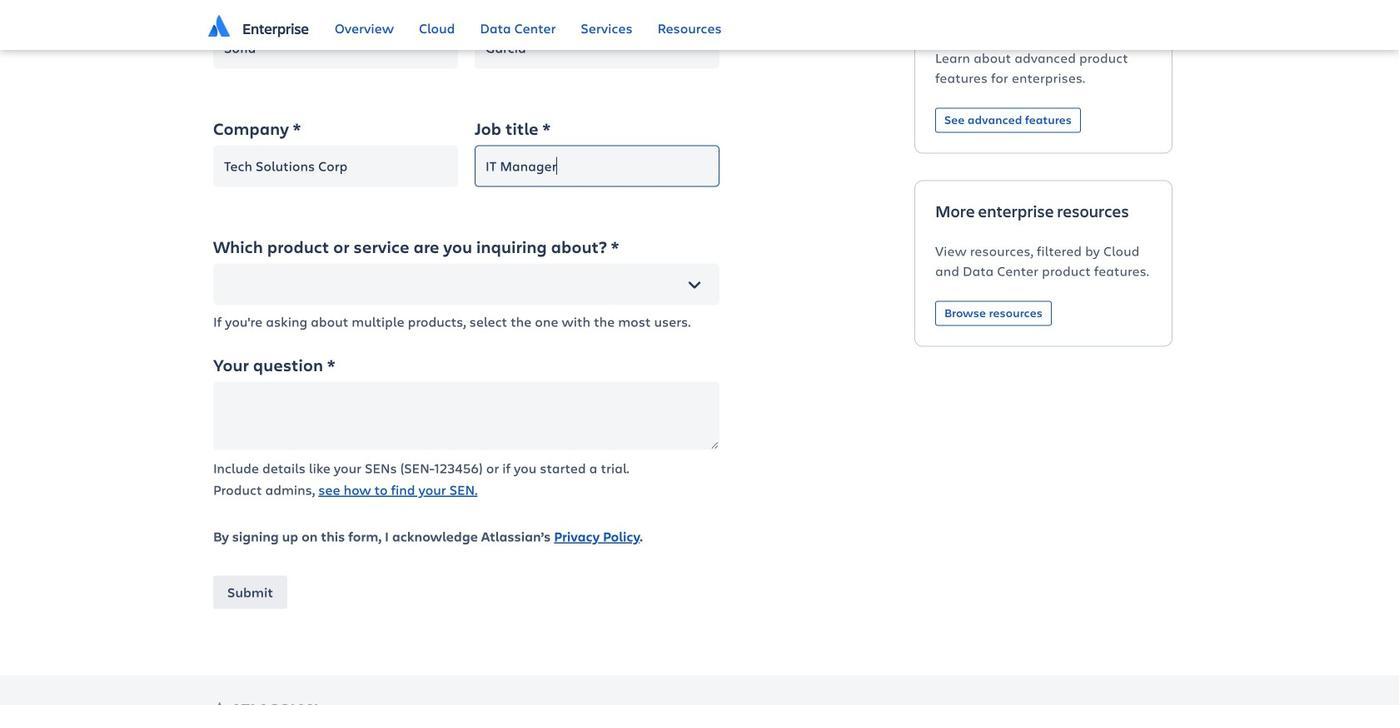 Task type: vqa. For each thing, say whether or not it's contained in the screenshot.
EMAIL FIELD
no



Task type: locate. For each thing, give the bounding box(es) containing it.
None text field
[[475, 27, 720, 69], [475, 146, 720, 187], [213, 382, 720, 450], [475, 27, 720, 69], [475, 146, 720, 187], [213, 382, 720, 450]]

atlassian logo image
[[208, 15, 230, 37]]

None text field
[[213, 27, 458, 69], [213, 146, 458, 187], [213, 264, 720, 305], [213, 27, 458, 69], [213, 146, 458, 187], [213, 264, 720, 305]]



